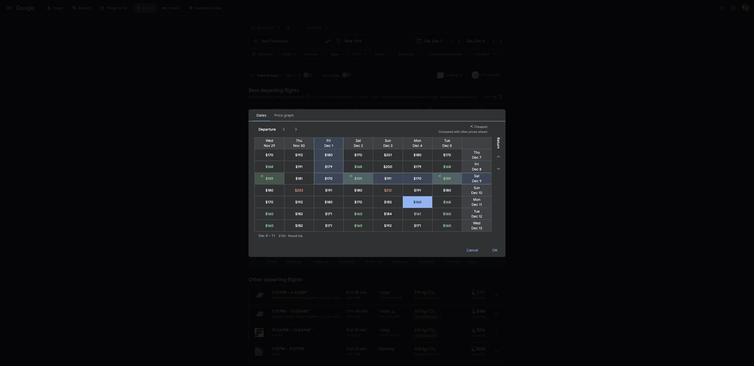 Task type: describe. For each thing, give the bounding box(es) containing it.
bags button
[[328, 50, 348, 58]]

17%
[[416, 133, 422, 137]]

leaves san francisco international airport at 10:40 pm on saturday, december 2 and arrives at john f. kennedy international airport at 7:05 am on sunday, december 3. element
[[272, 127, 311, 132]]

on
[[269, 95, 273, 99]]

price graph
[[482, 73, 501, 77]]

compared with other prices shown
[[439, 130, 488, 134]]

$179 for first the $179 button from right
[[414, 165, 422, 169]]

$184 button
[[374, 208, 403, 220]]

trip down $228 text field
[[481, 152, 486, 156]]

shown
[[479, 130, 488, 134]]

+ for 10:05 am
[[308, 309, 309, 313]]

$161 button
[[403, 208, 433, 220]]

—
[[309, 175, 314, 181]]

phx
[[396, 297, 402, 300]]

min for 8 hr 10 min sfo – lga
[[360, 328, 367, 333]]

5 inside "tue dec 5"
[[450, 144, 452, 148]]

8 down 1 stop
[[386, 316, 388, 319]]

2 $159 button from the left
[[344, 173, 373, 185]]

$191 right trips
[[326, 188, 333, 193]]

– inside the 10:54 pm – 10:04 am + 1
[[290, 328, 292, 333]]

– inside the 7:15 am – 4:00 pm delta
[[287, 146, 290, 151]]

5 hr 8 min dfw
[[380, 316, 401, 319]]

7:15 am
[[272, 146, 286, 151]]

nonstop for 376
[[380, 108, 395, 113]]

york
[[337, 186, 344, 190]]

united for 7:00 am
[[272, 114, 281, 118]]

main content containing best departing flights
[[249, 71, 511, 367]]

sfo for 5 hr 22 min
[[347, 353, 353, 357]]

tue inside "tue dec 5"
[[445, 139, 451, 143]]

round for $188
[[472, 316, 480, 319]]

fri dec 1
[[325, 139, 333, 148]]

1 horizontal spatial search
[[389, 175, 405, 181]]

round for $228
[[472, 354, 480, 357]]

the least expensive flights for similar trips to new york usually cost between $215–500
[[255, 186, 344, 195]]

305 kg co 2
[[415, 347, 436, 353]]

total duration 5 hr 33 min. element
[[347, 108, 380, 114]]

sort by:
[[485, 94, 498, 99]]

frontier
[[272, 334, 283, 338]]

$168 button down "tue dec 5"
[[433, 161, 462, 173]]

– inside 5 hr 45 min – jfk
[[353, 152, 355, 155]]

booked for 6:45 am
[[296, 297, 306, 300]]

Departure time: 10:54 PM. text field
[[272, 328, 289, 333]]

Departure time: 7:00 AM. text field
[[272, 108, 288, 113]]

frontier, spirit for 11
[[322, 316, 341, 319]]

this price for this flight doesn't include overhead bin access. if you need a carry-on bag, use the bags filter to update prices. image for $216
[[471, 328, 477, 334]]

compared
[[439, 130, 454, 134]]

kg for 376
[[422, 108, 426, 113]]

nonstop for 305
[[380, 347, 395, 352]]

none search field containing all filters
[[249, 23, 506, 67]]

may
[[425, 95, 431, 99]]

dec inside "tue dec 5"
[[443, 144, 449, 148]]

10:54 pm
[[272, 328, 289, 333]]

11 hr 55 min sfo – lga
[[347, 310, 368, 319]]

– inside 5 hr 22 min sfo – ewr
[[353, 353, 355, 357]]

– inside '7:00 am – 3:33 pm united'
[[289, 108, 291, 113]]

$184
[[384, 212, 392, 216]]

257 kg co 2
[[415, 310, 436, 315]]

all filters button
[[249, 50, 277, 58]]

10:40 pm
[[272, 127, 289, 132]]

sfo for 8 hr 10 min
[[347, 334, 353, 338]]

2 for 405
[[435, 147, 436, 152]]

scroll up image
[[496, 154, 502, 160]]

min for 11 hr 55 min sfo – lga
[[361, 310, 368, 315]]

thu nov 30
[[294, 139, 305, 148]]

price for price history for this search
[[255, 209, 264, 214]]

airlines
[[305, 52, 318, 57]]

duration button
[[473, 50, 499, 58]]

grid
[[456, 73, 463, 77]]

stop for 1 stop 1 hr 10 min atl
[[382, 328, 390, 333]]

trip down 228 us dollars text field
[[481, 354, 486, 357]]

sun inside thu dec 7 fri dec 8 sat dec 9 sun dec 10 mon dec 11 tue dec 12 wed dec 13
[[474, 186, 480, 190]]

dec inside fri dec 1
[[325, 144, 331, 148]]

total duration 5 hr 22 min. element
[[347, 347, 380, 353]]

$168 button up usual
[[344, 161, 373, 173]]

Departure time: 7:07 PM. text field
[[272, 291, 287, 296]]

is
[[397, 189, 399, 194]]

for left this
[[277, 209, 282, 214]]

Arrival time: 3:33 PM. text field
[[292, 108, 306, 113]]

scroll right image
[[293, 127, 299, 133]]

159 US dollars text field
[[477, 291, 486, 296]]

date
[[447, 73, 455, 77]]

160 US dollars text field
[[279, 235, 286, 238]]

dec inside find the best price region
[[286, 73, 293, 78]]

this price for this flight doesn't include overhead bin access. if you need a carry-on bag, use the bags filter to update prices. image for $228
[[471, 347, 477, 353]]

245 kg co 2
[[415, 328, 436, 334]]

$170 button up history
[[255, 197, 284, 208]]

leaves san francisco international airport at 1:15 pm on saturday, december 2 and arrives at newark liberty international airport at 9:37 pm on saturday, december 2. element
[[272, 347, 304, 352]]

expensive
[[271, 186, 287, 190]]

2 vertical spatial $192 button
[[374, 220, 403, 232]]

are
[[270, 175, 277, 181]]

min inside 1 stop 1 hr 10 min atl
[[390, 334, 395, 338]]

similar
[[304, 186, 315, 190]]

min inside 1 stop 1 hr 48 min phx
[[390, 297, 395, 300]]

- for 245
[[415, 316, 416, 319]]

by:
[[493, 94, 498, 99]]

$192 for bottommost $192 'button'
[[385, 224, 392, 228]]

38
[[355, 291, 359, 296]]

3 - from the top
[[415, 335, 416, 338]]

booked for 10:05 am
[[296, 316, 306, 319]]

adult.
[[372, 95, 380, 99]]

n
[[497, 147, 501, 149]]

min for 5 hr 8 min dfw
[[388, 316, 394, 319]]

frontier, for 11
[[322, 316, 333, 319]]

2 $179 button from the left
[[403, 161, 433, 173]]

5 hr 33 min
[[347, 108, 367, 113]]

$170 button down 29
[[255, 149, 284, 161]]

trip down 216 us dollars "text field"
[[481, 335, 486, 338]]

price history graph image
[[255, 218, 500, 264]]

wed nov 29
[[264, 139, 275, 148]]

$191 button up $212 "button"
[[374, 173, 403, 185]]

7:07 pm
[[272, 291, 287, 296]]

separate tickets booked together for 10:05 am
[[272, 316, 319, 319]]

11 inside thu dec 7 fri dec 8 sat dec 9 sun dec 10 mon dec 11 tue dec 12 wed dec 13
[[480, 203, 482, 207]]

405
[[415, 146, 422, 151]]

dates
[[331, 73, 340, 78]]

any dates
[[323, 73, 340, 78]]

– inside 8 hr 38 min sfo – ewr
[[353, 297, 355, 300]]

round trip for $228
[[472, 354, 486, 357]]

$183
[[385, 200, 392, 205]]

$170 button down usual
[[344, 197, 373, 208]]

emissions down 257 kg co 2
[[423, 316, 437, 319]]

$202
[[295, 188, 304, 193]]

swap origin and destination. image
[[326, 38, 332, 44]]

1 stop flight. element for 8 hr 10 min
[[380, 328, 390, 334]]

1 $182 from the top
[[296, 212, 303, 216]]

5 hr 22 min sfo – ewr
[[347, 347, 367, 357]]

dec inside sat dec 2
[[354, 144, 361, 148]]

tue inside thu dec 7 fri dec 8 sat dec 9 sun dec 10 mon dec 11 tue dec 12 wed dec 13
[[474, 209, 480, 214]]

total duration 8 hr 38 min. element
[[347, 291, 380, 297]]

connecting airports
[[429, 52, 462, 57]]

passenger assistance button
[[441, 95, 472, 99]]

nonstop flight. element for 305
[[380, 347, 395, 353]]

$168 for '$168' button on the left of "$500"
[[444, 200, 452, 205]]

Arrival time: 9:37 PM. text field
[[290, 347, 304, 352]]

$170 button down "tue dec 5"
[[433, 149, 462, 161]]

usual
[[357, 175, 369, 181]]

1 stop 1 hr 10 min atl
[[380, 328, 402, 338]]

$168 button up are
[[255, 161, 284, 173]]

2 228 us dollars text field from the top
[[477, 127, 486, 132]]

1:15 pm – 9:37 pm united
[[272, 347, 304, 357]]

for inside 'the least expensive flights for similar trips to new york usually cost between $215–500'
[[299, 186, 303, 190]]

new
[[328, 186, 336, 190]]

round
[[288, 235, 297, 238]]

$215
[[402, 201, 409, 204]]

sfo for 8 hr 38 min
[[347, 297, 353, 300]]

co for 376 kg co
[[427, 108, 434, 113]]

$170 for $170 button over $159 is low
[[414, 177, 422, 181]]

0 vertical spatial $192 button
[[285, 149, 314, 161]]

$228 round trip for 7:15 am
[[472, 146, 486, 156]]

$168 for '$168' button on top of usual
[[355, 165, 363, 169]]

10 inside 1 stop 1 hr 10 min atl
[[386, 334, 389, 338]]

$212 button
[[374, 185, 403, 196]]

for left your
[[370, 175, 377, 181]]

flights for other departing flights
[[288, 277, 303, 283]]

1 button
[[284, 23, 304, 32]]

$168 button left "$500"
[[433, 197, 462, 208]]

jfk
[[355, 152, 360, 155]]

ewr for 22
[[355, 353, 361, 357]]

airlines button
[[302, 50, 326, 58]]

1 and from the left
[[282, 95, 287, 99]]

separate tickets booked together. this trip includes tickets from multiple airlines. missed connections may be protected by kiwi.com.. element for 10:05 am
[[272, 316, 319, 319]]

dec inside mon dec 4
[[413, 144, 420, 148]]

7:10 pm – 10:05 am + 1
[[272, 309, 310, 315]]

than
[[346, 175, 356, 181]]

wed inside thu dec 7 fri dec 8 sat dec 9 sun dec 10 mon dec 11 tue dec 12 wed dec 13
[[474, 221, 481, 226]]

layover (1 of 1) is a 1 hr 48 min layover at phoenix sky harbor international airport in phoenix. element
[[380, 297, 412, 301]]

1 fees from the left
[[358, 95, 364, 99]]

price history graph application
[[255, 218, 500, 264]]

sat inside sat dec 2
[[356, 139, 361, 143]]

departing for other
[[264, 277, 287, 283]]

co for 257 kg co 2
[[428, 310, 434, 315]]

5 for 5 hr 33 min
[[347, 108, 349, 113]]

dec inside sun dec 3
[[384, 144, 390, 148]]

$192 for middle $192 'button'
[[296, 200, 303, 205]]

$191 button up the $181 button
[[285, 161, 314, 173]]

hr inside 1 stop 1 hr 48 min phx
[[382, 297, 385, 300]]

2 $228 from the top
[[477, 127, 486, 132]]

7:00 am
[[272, 108, 288, 113]]

$191 right is
[[415, 188, 422, 193]]

nonstop for 405
[[380, 146, 395, 151]]

3:33 pm
[[292, 108, 306, 113]]

1 vertical spatial $192 button
[[285, 197, 314, 208]]

include
[[324, 95, 334, 99]]

kg for 257
[[422, 310, 427, 315]]

8 inside 8 hr 10 min sfo – lga
[[347, 328, 349, 333]]

1 inside 7:10 pm – 10:05 am + 1
[[309, 309, 310, 313]]

Arrival time: 10:05 AM on  Sunday, December 3. text field
[[291, 309, 310, 315]]

$191 up $212 "button"
[[385, 177, 392, 181]]

trip down cheapest
[[481, 133, 486, 137]]

airports
[[449, 52, 462, 57]]

11 inside 11 hr 55 min sfo – lga
[[347, 310, 350, 315]]

3 $228 from the top
[[477, 146, 486, 151]]

8 inside 8 hr 38 min sfo – ewr
[[347, 291, 349, 296]]

emissions inside 405 kg co 2 +33% emissions
[[423, 152, 438, 155]]

cheapest
[[475, 125, 488, 129]]

price
[[274, 95, 281, 99]]

nonstop flight. element for 376
[[380, 108, 395, 114]]

– inside 11 hr 55 min sfo – lga
[[353, 316, 355, 319]]

9
[[480, 179, 482, 184]]

kg for 405
[[423, 146, 427, 151]]

kg for 245
[[423, 328, 427, 333]]

7:10 pm
[[272, 310, 286, 315]]

mon inside mon dec 4
[[414, 139, 422, 143]]

leaves san francisco international airport at 10:54 pm on saturday, december 2 and arrives at laguardia airport at 10:04 am on sunday, december 3. element
[[272, 328, 313, 333]]

hr inside 1 stop 1 hr 10 min atl
[[382, 334, 385, 338]]

find the best price region
[[249, 71, 506, 84]]

leaves san francisco international airport at 7:10 pm on saturday, december 2 and arrives at laguardia airport at 10:05 am on sunday, december 3. element
[[272, 309, 310, 315]]

stop for 1 stop
[[382, 310, 390, 315]]

charges
[[394, 95, 405, 99]]

7
[[480, 155, 482, 160]]

Arrival time: 6:45 AM on  Sunday, December 3. text field
[[291, 291, 309, 296]]

leaves san francisco international airport at 7:07 pm on saturday, december 2 and arrives at newark liberty international airport at 6:45 am on sunday, december 3. element
[[272, 291, 309, 296]]

2 and from the left
[[406, 95, 411, 99]]

fri inside thu dec 7 fri dec 8 sat dec 9 sun dec 10 mon dec 11 tue dec 12 wed dec 13
[[475, 162, 479, 167]]

ok button
[[487, 245, 504, 257]]

bag fees button
[[412, 95, 424, 99]]

2 round from the top
[[472, 152, 480, 156]]

257
[[415, 310, 421, 315]]

1 228 us dollars text field from the top
[[477, 108, 486, 113]]

1 $159 button from the left
[[255, 173, 284, 185]]

$170 for $170 button below 29
[[266, 153, 274, 157]]

$170 for $170 button under usual
[[355, 200, 363, 205]]

1 stop 1 hr 48 min phx
[[380, 291, 402, 300]]

this price for this flight doesn't include overhead bin access. if you need a carry-on bag, use the bags filter to update prices. image
[[471, 290, 477, 296]]

$170 for $170 button on top of history
[[266, 200, 274, 205]]

avg emissions for 305
[[415, 353, 435, 357]]

+ for 10:04 am
[[311, 328, 312, 331]]

$168 for '$168' button underneath "tue dec 5"
[[444, 165, 452, 169]]

prices for prices are currently low — $167 cheaper than usual for your search
[[255, 175, 269, 181]]

ewr for 38
[[355, 297, 361, 300]]

times button
[[372, 50, 393, 58]]

sort
[[485, 94, 492, 99]]

tickets for 6:45 am
[[285, 297, 295, 300]]

bags
[[331, 52, 339, 57]]

trip down $188 text box
[[481, 316, 486, 319]]

separate for 7:10 pm
[[272, 316, 285, 319]]

$181
[[296, 177, 303, 181]]

$170 button down sat dec 2
[[344, 149, 373, 161]]

trip right round
[[298, 235, 303, 238]]

track
[[257, 73, 267, 78]]

taxes
[[347, 95, 355, 99]]

2 $182 from the top
[[296, 224, 303, 228]]

prices for prices include required taxes + fees for 1 adult. optional charges and bag fees may apply. passenger assistance
[[314, 95, 323, 99]]



Task type: locate. For each thing, give the bounding box(es) containing it.
booked down arrival time: 10:05 am on  sunday, december 3. text box
[[296, 316, 306, 319]]

$171
[[326, 212, 333, 216], [326, 224, 333, 228], [415, 224, 422, 228]]

ewr inside 5 hr 22 min sfo – ewr
[[355, 353, 361, 357]]

2 for 257
[[434, 311, 436, 315]]

0 horizontal spatial search
[[290, 209, 302, 214]]

united inside 1:15 pm – 9:37 pm united
[[272, 353, 281, 357]]

avg emissions down 305 kg co 2
[[415, 353, 435, 357]]

required
[[335, 95, 346, 99]]

$191 button
[[285, 161, 314, 173], [374, 173, 403, 185], [315, 185, 343, 196], [403, 185, 433, 196]]

hr left 55
[[351, 310, 355, 315]]

hr left 33
[[350, 108, 354, 113]]

avg emissions for 299
[[415, 297, 435, 300]]

3 round from the top
[[472, 297, 480, 301]]

min for 8 hr 38 min sfo – ewr
[[360, 291, 367, 296]]

1 tickets from the top
[[285, 297, 295, 300]]

1 vertical spatial $192
[[296, 200, 303, 205]]

2 inside 305 kg co 2
[[434, 349, 436, 353]]

frontier, spirit for 8
[[322, 297, 341, 300]]

2 lga from the top
[[355, 334, 360, 338]]

2 inside 257 kg co 2
[[434, 311, 436, 315]]

round trip for $188
[[472, 316, 486, 319]]

10 inside thu dec 7 fri dec 8 sat dec 9 sun dec 10 mon dec 11 tue dec 12 wed dec 13
[[479, 191, 483, 195]]

4 $228 from the top
[[477, 347, 486, 352]]

1 horizontal spatial tue
[[474, 209, 480, 214]]

2 inside 405 kg co 2 +33% emissions
[[435, 147, 436, 152]]

 image
[[320, 297, 321, 300]]

nov left '30'
[[294, 144, 300, 148]]

1 horizontal spatial and
[[406, 95, 411, 99]]

ranked based on price and convenience
[[249, 95, 305, 99]]

co right the 299
[[428, 291, 434, 296]]

$168 up are
[[266, 165, 274, 169]]

date grid button
[[434, 71, 467, 80]]

0 horizontal spatial fri
[[327, 139, 331, 143]]

$182 up round
[[296, 224, 303, 228]]

emissions down 299 kg co 2
[[421, 297, 435, 300]]

$170 button up $159 is low
[[403, 173, 433, 185]]

Departure time: 1:15 PM. text field
[[272, 347, 285, 352]]

2 frontier, spirit from the top
[[322, 316, 341, 319]]

$170 for $170 button underneath "tue dec 5"
[[444, 153, 452, 157]]

sfo down total duration 11 hr 55 min. element
[[347, 316, 353, 319]]

stop for 1 stop 1 hr 48 min phx
[[382, 291, 390, 296]]

for up $215–500
[[299, 186, 303, 190]]

1 horizontal spatial sat
[[475, 174, 480, 179]]

scroll down image
[[496, 166, 502, 172]]

$179 button
[[315, 161, 343, 173], [403, 161, 433, 173]]

1 - from the top
[[415, 133, 416, 137]]

3 228 us dollars text field from the top
[[477, 366, 486, 367]]

min inside 5 hr 45 min – jfk
[[361, 146, 367, 151]]

228 US dollars text field
[[477, 146, 486, 151]]

scroll left image
[[281, 127, 287, 133]]

passenger
[[441, 95, 456, 99]]

1 $228 from the top
[[477, 108, 486, 113]]

thu inside thu nov 30
[[296, 139, 302, 143]]

$160 · round trip
[[279, 235, 303, 238]]

$192 down 4:00 pm text box
[[296, 153, 303, 157]]

main content
[[249, 71, 511, 367]]

2 inside 245 kg co 2
[[434, 330, 436, 334]]

7:00 am – 3:33 pm united
[[272, 108, 306, 118]]

thu for nov
[[296, 139, 302, 143]]

5 for 5 hr 22 min sfo – ewr
[[347, 347, 349, 352]]

0 vertical spatial 1 stop flight. element
[[380, 291, 390, 297]]

ok
[[493, 249, 498, 253]]

delta
[[272, 152, 279, 155]]

1 horizontal spatial prices
[[314, 95, 323, 99]]

ranked
[[249, 95, 259, 99]]

1 frontier, spirit from the top
[[322, 297, 341, 300]]

2 right 305
[[434, 349, 436, 353]]

0 vertical spatial frontier,
[[322, 297, 333, 300]]

$182 button
[[285, 208, 314, 220], [285, 220, 314, 232]]

hr down 1 stop
[[382, 316, 385, 319]]

1 stop flight. element up '5 hr 8 min dfw'
[[380, 310, 390, 315]]

0 horizontal spatial 10
[[355, 328, 359, 333]]

1 vertical spatial nonstop
[[380, 146, 395, 151]]

min inside 11 hr 55 min sfo – lga
[[361, 310, 368, 315]]

0 horizontal spatial prices
[[255, 175, 269, 181]]

avg for 299
[[415, 297, 420, 300]]

price for price
[[353, 52, 361, 57]]

1 vertical spatial prices
[[255, 175, 269, 181]]

0 horizontal spatial $159 button
[[255, 173, 284, 185]]

3 round trip from the top
[[472, 335, 486, 338]]

mon inside thu dec 7 fri dec 8 sat dec 9 sun dec 10 mon dec 11 tue dec 12 wed dec 13
[[474, 198, 481, 202]]

layover (1 of 1) is a 1 hr 10 min layover at hartsfield-jackson atlanta international airport in atlanta. element
[[380, 334, 412, 338]]

- for 405
[[415, 133, 416, 137]]

kg up -20% emissions
[[423, 328, 427, 333]]

376
[[415, 108, 421, 113]]

price inside button
[[482, 73, 490, 77]]

Departure time: 7:15 AM. text field
[[272, 146, 286, 151]]

0 vertical spatial lga
[[355, 316, 360, 319]]

– down total duration 5 hr 22 min. element
[[353, 353, 355, 357]]

fri inside fri dec 1
[[327, 139, 331, 143]]

0 vertical spatial separate tickets booked together. this trip includes tickets from multiple airlines. missed connections may be protected by kiwi.com.. element
[[272, 297, 319, 300]]

hr for 5 hr 8 min dfw
[[382, 316, 385, 319]]

2 vertical spatial 228 us dollars text field
[[477, 366, 486, 367]]

co right 305
[[428, 347, 434, 352]]

leaves san francisco international airport at 7:15 am on saturday, december 2 and arrives at john f. kennedy international airport at 4:00 pm on saturday, december 2. element
[[272, 146, 306, 151]]

10 inside 8 hr 10 min sfo – lga
[[355, 328, 359, 333]]

prices inside find the best price region
[[267, 73, 278, 78]]

299 kg co 2
[[415, 291, 436, 297]]

u
[[497, 143, 501, 145]]

avg
[[415, 297, 420, 300], [415, 353, 420, 357]]

flights for best departing flights
[[285, 87, 299, 94]]

1 horizontal spatial $179
[[414, 165, 422, 169]]

2 vertical spatial -
[[415, 335, 416, 338]]

1 frontier, from the top
[[322, 297, 333, 300]]

– right the departure time: 10:54 pm. text field
[[290, 328, 292, 333]]

Return text field
[[467, 34, 490, 48]]

leaves san francisco international airport at 7:00 am on saturday, december 2 and arrives at newark liberty international airport at 3:33 pm on saturday, december 2. element
[[272, 108, 306, 113]]

co for 245 kg co 2
[[428, 328, 434, 333]]

this price for this flight doesn't include overhead bin access. if you need a carry-on bag, use the bags filter to update prices. image
[[471, 309, 477, 315], [471, 328, 477, 334], [471, 347, 477, 353]]

2 vertical spatial this price for this flight doesn't include overhead bin access. if you need a carry-on bag, use the bags filter to update prices. image
[[471, 347, 477, 353]]

1 separate tickets booked together. this trip includes tickets from multiple airlines. missed connections may be protected by kiwi.com.. element from the top
[[272, 297, 319, 300]]

$179
[[325, 165, 333, 169], [414, 165, 422, 169]]

based
[[260, 95, 269, 99]]

round trip for $159
[[472, 297, 486, 301]]

cheaper
[[326, 175, 345, 181]]

total duration 8 hr 10 min. element
[[347, 328, 380, 334]]

0 vertical spatial 228 us dollars text field
[[477, 108, 486, 113]]

1 stop flight. element for 8 hr 38 min
[[380, 291, 390, 297]]

stop up 48
[[382, 291, 390, 296]]

1 vertical spatial lga
[[355, 334, 360, 338]]

price inside popup button
[[353, 52, 361, 57]]

with
[[454, 130, 460, 134]]

stop inside 1 stop 1 hr 48 min phx
[[382, 291, 390, 296]]

co for 405 kg co 2 +33% emissions
[[428, 146, 435, 151]]

2 vertical spatial nonstop flight. element
[[380, 347, 395, 353]]

$179 for first the $179 button from the left
[[325, 165, 333, 169]]

– right 7:15 am
[[287, 146, 290, 151]]

$228 down 216 us dollars "text field"
[[477, 347, 486, 352]]

round trip
[[472, 297, 486, 301], [472, 316, 486, 319], [472, 335, 486, 338], [472, 354, 486, 357]]

1 nonstop from the top
[[380, 108, 395, 113]]

 image
[[320, 316, 321, 319]]

spirit for 8
[[334, 297, 341, 300]]

2 vertical spatial 1 stop flight. element
[[380, 328, 390, 334]]

sun down 9
[[474, 186, 480, 190]]

2 up -20% emissions
[[434, 330, 436, 334]]

hr for 5 hr 33 min
[[350, 108, 354, 113]]

1 separate from the top
[[272, 297, 285, 300]]

+ inside the 10:54 pm – 10:04 am + 1
[[311, 328, 312, 331]]

co right 4
[[428, 146, 435, 151]]

$192 down $184 button
[[385, 224, 392, 228]]

hr left 22
[[350, 347, 354, 352]]

1 vertical spatial united
[[272, 353, 281, 357]]

0 vertical spatial $228 round trip
[[472, 127, 486, 137]]

sfo down total duration 5 hr 22 min. element
[[347, 353, 353, 357]]

Arrival time: 10:04 AM on  Sunday, December 3. text field
[[293, 328, 313, 333]]

and
[[282, 95, 287, 99], [406, 95, 411, 99]]

0 horizontal spatial price
[[255, 209, 264, 214]]

total duration 5 hr 45 min. element
[[347, 146, 380, 152]]

sfo inside 5 hr 22 min sfo – ewr
[[347, 353, 353, 357]]

emissions down 305 kg co 2
[[421, 353, 435, 357]]

spirit left 8 hr 38 min sfo – ewr
[[334, 297, 341, 300]]

$200 button
[[374, 161, 403, 173]]

2 booked from the top
[[296, 316, 306, 319]]

2 tickets from the top
[[285, 316, 295, 319]]

8
[[480, 167, 482, 172], [347, 291, 349, 296], [386, 316, 388, 319], [347, 328, 349, 333]]

Departure time: 10:40 PM. text field
[[272, 127, 289, 132]]

cancel
[[467, 249, 479, 253]]

1 horizontal spatial prices
[[469, 130, 478, 134]]

+ inside 7:07 pm – 6:45 am + 1
[[306, 291, 308, 294]]

min for 5 hr 45 min – jfk
[[361, 146, 367, 151]]

1 $182 button from the top
[[285, 208, 314, 220]]

305
[[415, 347, 422, 352]]

1 vertical spatial prices
[[469, 130, 478, 134]]

round trip down 228 us dollars text field
[[472, 354, 486, 357]]

1 $179 button from the left
[[315, 161, 343, 173]]

1 vertical spatial 10
[[355, 328, 359, 333]]

0 vertical spatial 11
[[480, 203, 482, 207]]

co inside 405 kg co 2 +33% emissions
[[428, 146, 435, 151]]

emissions right +33%
[[423, 152, 438, 155]]

departing for best
[[260, 87, 283, 94]]

30
[[301, 144, 305, 148]]

1 separate tickets booked together from the top
[[272, 297, 319, 300]]

frontier, for 8
[[322, 297, 333, 300]]

graph
[[491, 73, 501, 77]]

5 for 5 hr 8 min dfw
[[380, 316, 381, 319]]

flights up 6:45 am
[[288, 277, 303, 283]]

2 separate tickets booked together from the top
[[272, 316, 319, 319]]

fees right taxes on the left top of the page
[[358, 95, 364, 99]]

$192 down $215–500
[[296, 200, 303, 205]]

separate tickets booked together. this trip includes tickets from multiple airlines. missed connections may be protected by kiwi.com.. element for 6:45 am
[[272, 297, 319, 300]]

$192
[[296, 153, 303, 157], [296, 200, 303, 205], [385, 224, 392, 228]]

sfo inside 8 hr 10 min sfo – lga
[[347, 334, 353, 338]]

188 US dollars text field
[[477, 310, 486, 315]]

1 vertical spatial search
[[290, 209, 302, 214]]

1 horizontal spatial low
[[400, 189, 406, 194]]

hr left 38
[[350, 291, 354, 296]]

2 vertical spatial nonstop
[[380, 347, 395, 352]]

2 1 stop flight. element from the top
[[380, 310, 390, 315]]

2 for 299
[[434, 292, 436, 297]]

1 round from the top
[[472, 133, 480, 137]]

kg inside 305 kg co 2
[[423, 347, 427, 352]]

1 avg from the top
[[415, 297, 420, 300]]

round for $159
[[472, 297, 480, 301]]

2 avg emissions from the top
[[415, 353, 435, 357]]

$228 up the 7
[[477, 146, 486, 151]]

5 left 45
[[347, 146, 349, 151]]

sat inside thu dec 7 fri dec 8 sat dec 9 sun dec 10 mon dec 11 tue dec 12 wed dec 13
[[475, 174, 480, 179]]

kg inside 299 kg co 2
[[422, 291, 427, 296]]

prices left learn more about tracked prices image
[[267, 73, 278, 78]]

mon
[[414, 139, 422, 143], [474, 198, 481, 202]]

5 down 1 stop
[[380, 316, 381, 319]]

0 vertical spatial spirit
[[334, 297, 341, 300]]

view price history image
[[493, 175, 499, 181]]

- inside popup button
[[415, 133, 416, 137]]

2 separate from the top
[[272, 316, 285, 319]]

avg down the 299
[[415, 297, 420, 300]]

1
[[293, 26, 295, 30], [370, 95, 371, 99], [332, 144, 333, 148], [308, 291, 309, 294], [380, 291, 381, 296], [380, 297, 381, 300], [309, 309, 310, 313], [380, 310, 381, 315], [312, 328, 313, 331], [380, 328, 381, 333], [380, 334, 381, 338]]

11 left 55
[[347, 310, 350, 315]]

currently
[[278, 175, 299, 181]]

1 inside fri dec 1
[[332, 144, 333, 148]]

1 vertical spatial fri
[[475, 162, 479, 167]]

3 1 stop flight. element from the top
[[380, 328, 390, 334]]

8 down the 7
[[480, 167, 482, 172]]

0 vertical spatial avg
[[415, 297, 420, 300]]

mon dec 4
[[413, 139, 423, 148]]

1 booked from the top
[[296, 297, 306, 300]]

2 $179 from the left
[[414, 165, 422, 169]]

1 vertical spatial -
[[415, 316, 416, 319]]

0 vertical spatial low
[[300, 175, 308, 181]]

nov inside thu nov 30
[[294, 144, 300, 148]]

1 vertical spatial tue
[[474, 209, 480, 214]]

5 inside 5 hr 45 min – jfk
[[347, 146, 349, 151]]

0 vertical spatial prices
[[314, 95, 323, 99]]

tickets
[[285, 297, 295, 300], [285, 316, 295, 319]]

lga inside 11 hr 55 min sfo – lga
[[355, 316, 360, 319]]

$192 button down $215–500
[[285, 197, 314, 208]]

kg for 305
[[423, 347, 427, 352]]

$171 button
[[314, 208, 344, 220], [314, 220, 344, 232], [403, 220, 433, 232]]

stop up '5 hr 8 min dfw'
[[382, 310, 390, 315]]

0 vertical spatial $182 button
[[285, 208, 314, 220]]

lga for 55
[[355, 316, 360, 319]]

lga inside 8 hr 10 min sfo – lga
[[355, 334, 360, 338]]

0 vertical spatial wed
[[266, 139, 273, 143]]

stop
[[382, 291, 390, 296], [382, 310, 390, 315], [382, 328, 390, 333]]

3 sfo from the top
[[347, 334, 353, 338]]

0 vertical spatial prices
[[267, 73, 278, 78]]

– inside 7:10 pm – 10:05 am + 1
[[287, 310, 290, 315]]

1 horizontal spatial 10
[[386, 334, 389, 338]]

$216
[[477, 328, 486, 333]]

0 vertical spatial united
[[272, 114, 281, 118]]

booked
[[296, 297, 306, 300], [296, 316, 306, 319]]

flights inside 'the least expensive flights for similar trips to new york usually cost between $215–500'
[[288, 186, 298, 190]]

filters
[[263, 52, 273, 57]]

sfo inside 8 hr 38 min sfo – ewr
[[347, 297, 353, 300]]

kg inside 245 kg co 2
[[423, 328, 427, 333]]

$168 up usual
[[355, 165, 363, 169]]

kg inside 405 kg co 2 +33% emissions
[[423, 146, 427, 151]]

round trip for $216
[[472, 335, 486, 338]]

1 vertical spatial booked
[[296, 316, 306, 319]]

avg for 305
[[415, 353, 420, 357]]

1 stop flight. element
[[380, 291, 390, 297], [380, 310, 390, 315], [380, 328, 390, 334]]

– inside 8 hr 10 min sfo – lga
[[353, 334, 355, 338]]

0 vertical spatial mon
[[414, 139, 422, 143]]

4 round trip from the top
[[472, 354, 486, 357]]

1 lga from the top
[[355, 316, 360, 319]]

1 nov from the left
[[264, 144, 271, 148]]

low left —
[[300, 175, 308, 181]]

0 vertical spatial separate tickets booked together
[[272, 297, 319, 300]]

emissions down 245 kg co 2
[[423, 335, 437, 338]]

0 vertical spatial $182
[[296, 212, 303, 216]]

0 vertical spatial ewr
[[355, 297, 361, 300]]

$192 button down '30'
[[285, 149, 314, 161]]

3 nonstop from the top
[[380, 347, 395, 352]]

history
[[265, 209, 276, 214]]

216 US dollars text field
[[477, 328, 486, 333]]

other
[[249, 277, 263, 283]]

55
[[356, 310, 360, 315]]

separate for 7:07 pm
[[272, 297, 285, 300]]

together for 6:45 am
[[307, 297, 319, 300]]

2 vertical spatial stop
[[382, 328, 390, 333]]

1 horizontal spatial price
[[353, 52, 361, 57]]

– right departure time: 1:15 pm. text box
[[286, 347, 289, 352]]

0 horizontal spatial thu
[[296, 139, 302, 143]]

connecting
[[429, 52, 448, 57]]

Arrival time: 4:00 PM. text field
[[291, 146, 306, 151]]

hr for 5 hr 22 min sfo – ewr
[[350, 347, 354, 352]]

$182 right this
[[296, 212, 303, 216]]

co inside 257 kg co 2
[[428, 310, 434, 315]]

round for $216
[[472, 335, 480, 338]]

3 stop from the top
[[382, 328, 390, 333]]

co right '376'
[[427, 108, 434, 113]]

$179 down +33%
[[414, 165, 422, 169]]

emissions
[[398, 52, 415, 57]]

1 vertical spatial $182
[[296, 224, 303, 228]]

0 horizontal spatial sun
[[385, 139, 391, 143]]

nov
[[264, 144, 271, 148], [294, 144, 300, 148]]

best
[[249, 87, 259, 94]]

5 inside 5 hr 22 min sfo – ewr
[[347, 347, 349, 352]]

– inside 1:15 pm – 9:37 pm united
[[286, 347, 289, 352]]

emissions right 17%
[[423, 133, 437, 137]]

Departure text field
[[425, 34, 448, 48]]

hr inside 8 hr 10 min sfo – lga
[[350, 328, 354, 333]]

1 round trip from the top
[[472, 297, 486, 301]]

1 $179 from the left
[[325, 165, 333, 169]]

$191 up the $181 button
[[296, 165, 303, 169]]

$202 button
[[285, 185, 314, 196]]

$201
[[384, 153, 392, 157]]

1 vertical spatial frontier,
[[322, 316, 333, 319]]

together for 10:05 am
[[307, 316, 319, 319]]

co inside 305 kg co 2
[[428, 347, 434, 352]]

2 inside sat dec 2
[[361, 144, 363, 148]]

3
[[391, 144, 393, 148]]

2 for 245
[[434, 330, 436, 334]]

stops
[[282, 52, 292, 57]]

– left arrival time: 3:33 pm. text box
[[289, 108, 291, 113]]

min inside 8 hr 10 min sfo – lga
[[360, 328, 367, 333]]

0 vertical spatial frontier, spirit
[[322, 297, 341, 300]]

separate tickets booked together. this trip includes tickets from multiple airlines. missed connections may be protected by kiwi.com.. element
[[272, 297, 319, 300], [272, 316, 319, 319]]

co inside 245 kg co 2
[[428, 328, 434, 333]]

hr inside 5 hr 22 min sfo – ewr
[[350, 347, 354, 352]]

0 vertical spatial nonstop
[[380, 108, 395, 113]]

2 vertical spatial price
[[255, 209, 264, 214]]

hr for 11 hr 55 min sfo – lga
[[351, 310, 355, 315]]

2 separate tickets booked together. this trip includes tickets from multiple airlines. missed connections may be protected by kiwi.com.. element from the top
[[272, 316, 319, 319]]

duration
[[476, 52, 490, 57]]

8 down 11 hr 55 min sfo – lga
[[347, 328, 349, 333]]

1 vertical spatial frontier, spirit
[[322, 316, 341, 319]]

2 vertical spatial 10
[[386, 334, 389, 338]]

nonstop flight. element down optional
[[380, 108, 395, 114]]

0 vertical spatial flights
[[285, 87, 299, 94]]

1 inside the 10:54 pm – 10:04 am + 1
[[312, 328, 313, 331]]

$170 button up new
[[315, 173, 343, 185]]

times
[[375, 52, 385, 57]]

5 down compared at the right top
[[450, 144, 452, 148]]

min for 5 hr 33 min
[[360, 108, 367, 113]]

1 sfo from the top
[[347, 297, 353, 300]]

hr inside 8 hr 38 min sfo – ewr
[[350, 291, 354, 296]]

$228 round trip for 10:40 pm
[[472, 127, 486, 137]]

separate tickets booked together for 6:45 am
[[272, 297, 319, 300]]

hr for 8 hr 10 min sfo – lga
[[350, 328, 354, 333]]

2 avg from the top
[[415, 353, 420, 357]]

2 $228 round trip from the top
[[472, 146, 486, 156]]

$161
[[415, 212, 422, 216]]

between
[[275, 191, 289, 195]]

wed inside wed nov 29
[[266, 139, 273, 143]]

$228 round trip right other
[[472, 127, 486, 137]]

prices right other
[[469, 130, 478, 134]]

co inside 299 kg co 2
[[428, 291, 434, 296]]

flights up convenience
[[285, 87, 299, 94]]

ewr down 22
[[355, 353, 361, 357]]

min inside 5 hr 22 min sfo – ewr
[[360, 347, 367, 352]]

min left atl
[[390, 334, 395, 338]]

2 horizontal spatial 10
[[479, 191, 483, 195]]

stop inside 1 stop 1 hr 10 min atl
[[382, 328, 390, 333]]

$182
[[296, 212, 303, 216], [296, 224, 303, 228]]

nonstop flight. element for 405
[[380, 146, 395, 152]]

nonstop flight. element
[[380, 108, 395, 114], [380, 146, 395, 152], [380, 347, 395, 353]]

2 fees from the left
[[418, 95, 424, 99]]

0 vertical spatial search
[[389, 175, 405, 181]]

$170 for $170 button above new
[[325, 177, 333, 181]]

co for 305 kg co 2
[[428, 347, 434, 352]]

1 horizontal spatial thu
[[474, 150, 480, 155]]

sun up 3
[[385, 139, 391, 143]]

spirit for 11
[[334, 316, 341, 319]]

8 inside thu dec 7 fri dec 8 sat dec 9 sun dec 10 mon dec 11 tue dec 12 wed dec 13
[[480, 167, 482, 172]]

hr for 5 hr 45 min – jfk
[[350, 146, 354, 151]]

thu for dec
[[474, 150, 480, 155]]

6 round from the top
[[472, 354, 480, 357]]

228 US dollars text field
[[477, 108, 486, 113], [477, 127, 486, 132], [477, 366, 486, 367]]

2 horizontal spatial price
[[482, 73, 490, 77]]

sort by: button
[[483, 92, 506, 101]]

avg emissions
[[415, 297, 435, 300], [415, 353, 435, 357]]

tue dec 5
[[443, 139, 452, 148]]

3 $159 button from the left
[[433, 173, 462, 185]]

0 horizontal spatial nov
[[264, 144, 271, 148]]

2 vertical spatial $192
[[385, 224, 392, 228]]

min for 5 hr 22 min sfo – ewr
[[360, 347, 367, 352]]

1 ewr from the top
[[355, 297, 361, 300]]

0 vertical spatial booked
[[296, 297, 306, 300]]

1 stop flight. element down '5 hr 8 min dfw'
[[380, 328, 390, 334]]

nonstop
[[380, 108, 395, 113], [380, 146, 395, 151], [380, 347, 395, 352]]

1 vertical spatial thu
[[474, 150, 480, 155]]

nov for thu
[[294, 144, 300, 148]]

1 vertical spatial nonstop flight. element
[[380, 146, 395, 152]]

1 vertical spatial separate tickets booked together
[[272, 316, 319, 319]]

1 vertical spatial $182 button
[[285, 220, 314, 232]]

r
[[497, 138, 501, 140]]

trip down 159 us dollars text field
[[481, 297, 486, 301]]

price right bags popup button at top left
[[353, 52, 361, 57]]

2 ewr from the top
[[355, 353, 361, 357]]

0 vertical spatial tickets
[[285, 297, 295, 300]]

separate down 7:10 pm
[[272, 316, 285, 319]]

tickets for 10:05 am
[[285, 316, 295, 319]]

None search field
[[249, 23, 506, 67]]

tue down compared at the right top
[[445, 139, 451, 143]]

0 vertical spatial fri
[[327, 139, 331, 143]]

thu inside thu dec 7 fri dec 8 sat dec 9 sun dec 10 mon dec 11 tue dec 12 wed dec 13
[[474, 150, 480, 155]]

1 vertical spatial this price for this flight doesn't include overhead bin access. if you need a carry-on bag, use the bags filter to update prices. image
[[471, 328, 477, 334]]

sun inside sun dec 3
[[385, 139, 391, 143]]

dec
[[286, 73, 293, 78], [325, 144, 331, 148], [354, 144, 361, 148], [384, 144, 390, 148], [413, 144, 420, 148], [443, 144, 449, 148], [473, 155, 479, 160], [473, 167, 479, 172], [473, 179, 479, 184], [472, 191, 478, 195], [472, 203, 479, 207], [472, 214, 478, 219], [472, 226, 478, 231], [259, 234, 265, 238]]

0 vertical spatial sat
[[356, 139, 361, 143]]

$168 left "$500"
[[444, 200, 452, 205]]

1 vertical spatial 228 us dollars text field
[[477, 127, 486, 132]]

1 horizontal spatial nov
[[294, 144, 300, 148]]

228 us dollars text field down sort
[[477, 108, 486, 113]]

emissions inside popup button
[[423, 133, 437, 137]]

1 vertical spatial avg emissions
[[415, 353, 435, 357]]

round down 216 us dollars "text field"
[[472, 335, 480, 338]]

dec 2 – 9
[[286, 73, 301, 78]]

4 sfo from the top
[[347, 353, 353, 357]]

1 spirit from the top
[[334, 297, 341, 300]]

9:37 pm
[[290, 347, 304, 352]]

2 united from the top
[[272, 353, 281, 357]]

trips
[[316, 186, 323, 190]]

1 horizontal spatial $159 button
[[344, 173, 373, 185]]

0 horizontal spatial and
[[282, 95, 287, 99]]

kg for 299
[[422, 291, 427, 296]]

+ inside 7:10 pm – 10:05 am + 1
[[308, 309, 309, 313]]

$191 button up $215
[[403, 185, 433, 196]]

1 horizontal spatial $179 button
[[403, 161, 433, 173]]

$168 down "tue dec 5"
[[444, 165, 452, 169]]

$180
[[325, 153, 333, 157], [414, 153, 422, 157], [266, 188, 274, 193], [355, 188, 363, 193], [444, 188, 452, 193], [325, 200, 333, 205]]

2 round trip from the top
[[472, 316, 486, 319]]

booked down arrival time: 6:45 am on  sunday, december 3. text field
[[296, 297, 306, 300]]

hr inside 5 hr 45 min – jfk
[[350, 146, 354, 151]]

2 nonstop from the top
[[380, 146, 395, 151]]

0 vertical spatial nonstop flight. element
[[380, 108, 395, 114]]

20%
[[416, 335, 422, 338]]

separate tickets booked together down 6:45 am
[[272, 297, 319, 300]]

nonstop up '$201'
[[380, 146, 395, 151]]

united down departure time: 1:15 pm. text box
[[272, 353, 281, 357]]

0 horizontal spatial low
[[300, 175, 308, 181]]

-17% emissions
[[415, 133, 437, 137]]

0 horizontal spatial $179
[[325, 165, 333, 169]]

sfo inside 11 hr 55 min sfo – lga
[[347, 316, 353, 319]]

4 round from the top
[[472, 316, 480, 319]]

min inside 8 hr 38 min sfo – ewr
[[360, 291, 367, 296]]

2 $182 button from the top
[[285, 220, 314, 232]]

0 vertical spatial sun
[[385, 139, 391, 143]]

4 – 11
[[266, 234, 276, 238]]

$168 for '$168' button on top of are
[[266, 165, 274, 169]]

$170 for $170 button below sat dec 2
[[355, 153, 363, 157]]

2 sfo from the top
[[347, 316, 353, 319]]

376 kg co
[[415, 108, 434, 113]]

spirit
[[334, 297, 341, 300], [334, 316, 341, 319]]

kg right 305
[[423, 347, 427, 352]]

min
[[360, 108, 367, 113], [361, 146, 367, 151], [360, 291, 367, 296], [390, 297, 395, 300], [361, 310, 368, 315], [388, 316, 394, 319], [360, 328, 367, 333], [390, 334, 395, 338], [360, 347, 367, 352]]

1 vertical spatial sat
[[475, 174, 480, 179]]

2 for 305
[[434, 349, 436, 353]]

layover (1 of 1) is a 5 hr 8 min overnight layover at dallas/fort worth international airport in dallas. element
[[380, 315, 412, 319]]

– down total duration 11 hr 55 min. element
[[353, 316, 355, 319]]

1 stop from the top
[[382, 291, 390, 296]]

+ for 6:45 am
[[306, 291, 308, 294]]

nov for wed
[[264, 144, 271, 148]]

5 for 5 hr 45 min – jfk
[[347, 146, 349, 151]]

united for 1:15 pm
[[272, 353, 281, 357]]

0 horizontal spatial tue
[[445, 139, 451, 143]]

stop up layover (1 of 1) is a 1 hr 10 min layover at hartsfield-jackson atlanta international airport in atlanta. element
[[382, 328, 390, 333]]

-20% emissions
[[415, 335, 437, 338]]

Arrival time: 7:05 AM on  Sunday, December 3. text field
[[294, 127, 311, 132]]

1 vertical spatial low
[[400, 189, 406, 194]]

1 inside popup button
[[293, 26, 295, 30]]

nonstop flight. element up '$201'
[[380, 146, 395, 152]]

2 inside 299 kg co 2
[[434, 292, 436, 297]]

2 frontier, from the top
[[322, 316, 333, 319]]

assistance
[[456, 95, 472, 99]]

1 nonstop flight. element from the top
[[380, 108, 395, 114]]

299
[[415, 291, 421, 296]]

1 united from the top
[[272, 114, 281, 118]]

45
[[355, 146, 360, 151]]

learn more about tracked prices image
[[279, 73, 283, 78]]

thu dec 7 fri dec 8 sat dec 9 sun dec 10 mon dec 11 tue dec 12 wed dec 13
[[472, 150, 483, 231]]

– inside 7:07 pm – 6:45 am + 1
[[288, 291, 290, 296]]

emissions
[[423, 133, 437, 137], [423, 152, 438, 155], [421, 297, 435, 300], [423, 316, 437, 319], [423, 335, 437, 338], [421, 353, 435, 357]]

5 round from the top
[[472, 335, 480, 338]]

0 vertical spatial 10
[[479, 191, 483, 195]]

for left 'adult.'
[[365, 95, 369, 99]]

ewr inside 8 hr 38 min sfo – ewr
[[355, 297, 361, 300]]

$228 right other
[[477, 127, 486, 132]]

2 - from the top
[[415, 316, 416, 319]]

atl
[[396, 334, 402, 338]]

1 horizontal spatial wed
[[474, 221, 481, 226]]

$191 button down prices are currently low — $167 cheaper than usual for your search
[[315, 185, 343, 196]]

$182 button up round
[[285, 220, 314, 232]]

total duration 11 hr 55 min. element
[[347, 310, 380, 315]]

prices
[[267, 73, 278, 78], [469, 130, 478, 134]]

low
[[300, 175, 308, 181], [400, 189, 406, 194]]

1 1 stop flight. element from the top
[[380, 291, 390, 297]]

nov inside wed nov 29
[[264, 144, 271, 148]]

dec 4 – 11
[[259, 234, 276, 238]]

2 nov from the left
[[294, 144, 300, 148]]

united inside '7:00 am – 3:33 pm united'
[[272, 114, 281, 118]]

228 US dollars text field
[[477, 347, 486, 352]]

1 avg emissions from the top
[[415, 297, 435, 300]]

0 horizontal spatial $179 button
[[315, 161, 343, 173]]

2 nonstop flight. element from the top
[[380, 146, 395, 152]]

1 together from the top
[[307, 297, 319, 300]]

1 vertical spatial ewr
[[355, 353, 361, 357]]

price left history
[[255, 209, 264, 214]]

$192 for the top $192 'button'
[[296, 153, 303, 157]]

co for 299 kg co 2
[[428, 291, 434, 296]]

– down "total duration 8 hr 38 min." element
[[353, 297, 355, 300]]

prices right learn more about ranking "icon"
[[314, 95, 323, 99]]

6:45 am
[[291, 291, 306, 296]]

1 inside 7:07 pm – 6:45 am + 1
[[308, 291, 309, 294]]

3 nonstop flight. element from the top
[[380, 347, 395, 353]]

any
[[323, 73, 330, 78]]

2 stop from the top
[[382, 310, 390, 315]]

learn more about ranking image
[[306, 95, 311, 99]]

1 $228 round trip from the top
[[472, 127, 486, 137]]

Departure time: 7:10 PM. text field
[[272, 310, 286, 315]]

2 right 45
[[361, 144, 363, 148]]

2 spirit from the top
[[334, 316, 341, 319]]

this price for this flight doesn't include overhead bin access. if you need a carry-on bag, use the bags filter to update prices. image for $188
[[471, 309, 477, 315]]

apply.
[[432, 95, 440, 99]]

2 together from the top
[[307, 316, 319, 319]]

1 vertical spatial price
[[482, 73, 490, 77]]

1 vertical spatial 1 stop flight. element
[[380, 310, 390, 315]]



Task type: vqa. For each thing, say whether or not it's contained in the screenshot.
200 ft button
no



